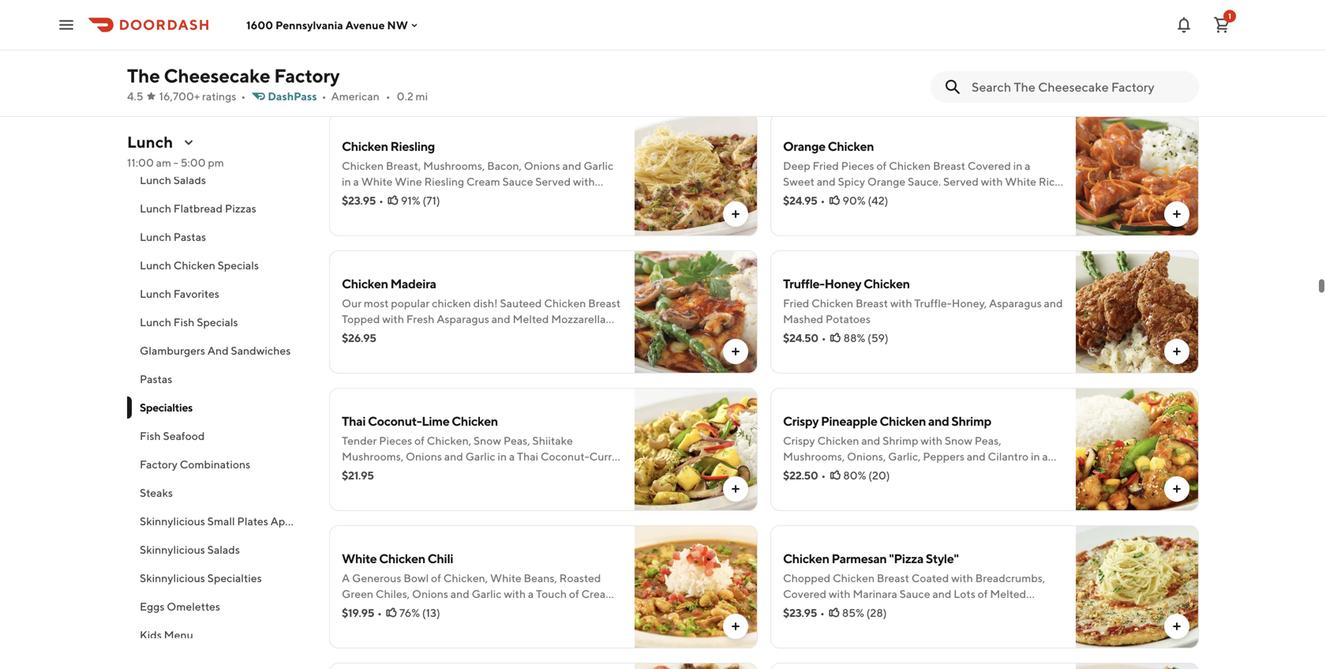 Task type: describe. For each thing, give the bounding box(es) containing it.
$26.95
[[342, 331, 376, 344]]

thai coconut-lime chicken image
[[635, 388, 758, 511]]

0 vertical spatial madeira
[[391, 276, 437, 291]]

skinnylicious small plates appetizers button
[[127, 507, 325, 536]]

angel
[[891, 603, 921, 616]]

lunch for lunch fish specials
[[140, 316, 171, 329]]

$24.95
[[784, 194, 818, 207]]

lunch for lunch pastas
[[140, 230, 171, 243]]

corn
[[531, 38, 556, 51]]

of inside orange chicken deep fried pieces of chicken breast covered in a sweet and spicy orange sauce. served with white rice and vegetables
[[877, 159, 887, 172]]

cilantro inside the 'crispy chicken tossed with our spicy korean b.b.q. sauce and served over steamed rice with avocado, kimchi, mushrooms, cilantro and sesame seeds.'
[[887, 53, 928, 66]]

breaded
[[428, 22, 471, 35]]

1 items, open order cart image
[[1213, 15, 1232, 34]]

$23.95 • for chicken parmesan "pizza style"
[[784, 606, 825, 619]]

lime
[[422, 413, 450, 429]]

a inside orange chicken deep fried pieces of chicken breast covered in a sweet and spicy orange sauce. served with white rice and vegetables
[[1025, 159, 1031, 172]]

11:00 am - 5:00 pm
[[127, 156, 224, 169]]

0 vertical spatial factory
[[274, 64, 340, 87]]

skinnylicious salads button
[[127, 536, 310, 564]]

pieces inside thai coconut-lime chicken tender pieces of chicken, snow peas, shiitake mushrooms, onions and garlic in a thai coconut-curry sauce with cashews and pineapple. served with white rice
[[379, 434, 412, 447]]

pastas inside 'button'
[[174, 230, 206, 243]]

in inside chicken riesling chicken breast, mushrooms, bacon, onions and garlic in a white wine riesling cream sauce served with buttered parmesan pasta
[[342, 175, 351, 188]]

cream inside chicken riesling chicken breast, mushrooms, bacon, onions and garlic in a white wine riesling cream sauce served with buttered parmesan pasta
[[467, 175, 501, 188]]

0.2
[[397, 90, 414, 103]]

sweet inside orange chicken deep fried pieces of chicken breast covered in a sweet and spicy orange sauce. served with white rice and vegetables
[[784, 175, 815, 188]]

80% (20)
[[844, 469, 891, 482]]

american • 0.2 mi
[[331, 90, 428, 103]]

chopped
[[784, 571, 831, 585]]

91% (71)
[[401, 194, 440, 207]]

and inside truffle-honey chicken fried chicken breast with truffle-honey, asparagus and mashed potatoes
[[1045, 297, 1064, 310]]

breast inside chicken madeira our most popular chicken dish! sauteed chicken breast topped with fresh asparagus and melted mozzarella cheese. covered with fresh mushroom madeira sauce and served with mashed potatoes
[[589, 297, 621, 310]]

(13)
[[422, 606, 441, 619]]

$23.95 • for chicken riesling
[[342, 194, 384, 207]]

1 horizontal spatial orange
[[868, 175, 906, 188]]

notification bell image
[[1175, 15, 1194, 34]]

factory combinations button
[[127, 450, 310, 479]]

fresh down popular
[[407, 312, 435, 325]]

dashpass
[[268, 90, 317, 103]]

mashed inside chicken madeira our most popular chicken dish! sauteed chicken breast topped with fresh asparagus and melted mozzarella cheese. covered with fresh mushroom madeira sauce and served with mashed potatoes
[[425, 344, 465, 357]]

potatoes inside truffle-honey chicken fried chicken breast with truffle-honey, asparagus and mashed potatoes
[[826, 312, 871, 325]]

topped inside 'chicken parmesan "pizza style" chopped chicken breast coated with breadcrumbs, covered with marinara sauce and lots of melted cheese. topped with angel hair pasta in an alfredo cream sauce'
[[827, 603, 865, 616]]

fried for orange
[[813, 159, 840, 172]]

steamed inside white chicken chili a generous bowl of chicken, white beans, roasted green chiles, onions and garlic with a touch of cream. garnished with steamed white rice and fresh salsa
[[420, 603, 465, 616]]

mushroom
[[485, 328, 540, 341]]

garlic inside thai coconut-lime chicken tender pieces of chicken, snow peas, shiitake mushrooms, onions and garlic in a thai coconut-curry sauce with cashews and pineapple. served with white rice
[[466, 450, 496, 463]]

chicken inside chicken tenders breaded and fried crisp. served with mashed potatoes and fresh buttered corn
[[342, 22, 384, 35]]

dish!
[[474, 297, 498, 310]]

served inside thai coconut-lime chicken tender pieces of chicken, snow peas, shiitake mushrooms, onions and garlic in a thai coconut-curry sauce with cashews and pineapple. served with white rice
[[523, 466, 559, 479]]

88% (59)
[[844, 331, 889, 344]]

breast inside orange chicken deep fried pieces of chicken breast covered in a sweet and spicy orange sauce. served with white rice and vegetables
[[934, 159, 966, 172]]

rice inside white chicken chili a generous bowl of chicken, white beans, roasted green chiles, onions and garlic with a touch of cream. garnished with steamed white rice and fresh salsa
[[501, 603, 524, 616]]

vegetables
[[805, 191, 861, 204]]

am
[[156, 156, 171, 169]]

peas, inside crispy pineapple chicken and shrimp crispy chicken and shrimp with snow peas, mushrooms, onions, garlic, peppers and cilantro in a sweet and spicy sauce. served with white rice
[[975, 434, 1002, 447]]

green
[[342, 587, 374, 600]]

truffle-honey chicken image
[[1077, 250, 1200, 374]]

covered inside chicken madeira our most popular chicken dish! sauteed chicken breast topped with fresh asparagus and melted mozzarella cheese. covered with fresh mushroom madeira sauce and served with mashed potatoes
[[385, 328, 429, 341]]

a inside white chicken chili a generous bowl of chicken, white beans, roasted green chiles, onions and garlic with a touch of cream. garnished with steamed white rice and fresh salsa
[[528, 587, 534, 600]]

0 horizontal spatial specialties
[[140, 401, 193, 414]]

small
[[207, 515, 235, 528]]

glamburgers and sandwiches button
[[127, 336, 310, 365]]

eggs omelettes
[[140, 600, 220, 613]]

80%
[[844, 469, 867, 482]]

kimchi,
[[784, 53, 821, 66]]

lunch favorites button
[[127, 280, 310, 308]]

served inside crispy pineapple chicken and shrimp crispy chicken and shrimp with snow peas, mushrooms, onions, garlic, peppers and cilantro in a sweet and spicy sauce. served with white rice
[[903, 466, 939, 479]]

fish seafood button
[[127, 422, 310, 450]]

cheese. inside 'chicken parmesan "pizza style" chopped chicken breast coated with breadcrumbs, covered with marinara sauce and lots of melted cheese. topped with angel hair pasta in an alfredo cream sauce'
[[784, 603, 824, 616]]

1
[[1229, 11, 1232, 21]]

0 vertical spatial coconut-
[[368, 413, 422, 429]]

$24.50 •
[[784, 331, 827, 344]]

tender
[[342, 434, 377, 447]]

mi
[[416, 90, 428, 103]]

11:00
[[127, 156, 154, 169]]

sandwiches
[[231, 344, 291, 357]]

cheese. inside chicken madeira our most popular chicken dish! sauteed chicken breast topped with fresh asparagus and melted mozzarella cheese. covered with fresh mushroom madeira sauce and served with mashed potatoes
[[342, 328, 383, 341]]

eggs
[[140, 600, 165, 613]]

specials for lunch chicken specials
[[218, 259, 259, 272]]

fresh down 'dish!'
[[455, 328, 483, 341]]

add item to cart image for chicken riesling
[[730, 208, 742, 220]]

0 horizontal spatial thai
[[342, 413, 366, 429]]

pasta inside 'chicken parmesan "pizza style" chopped chicken breast coated with breadcrumbs, covered with marinara sauce and lots of melted cheese. topped with angel hair pasta in an alfredo cream sauce'
[[946, 603, 974, 616]]

chicken madeira image
[[635, 250, 758, 374]]

parmesan inside 'chicken parmesan "pizza style" chopped chicken breast coated with breadcrumbs, covered with marinara sauce and lots of melted cheese. topped with angel hair pasta in an alfredo cream sauce'
[[832, 551, 887, 566]]

kids
[[140, 628, 162, 641]]

served inside chicken tenders breaded and fried crisp. served with mashed potatoes and fresh buttered corn
[[554, 22, 590, 35]]

factory combinations
[[140, 458, 251, 471]]

• for crispy pineapple chicken and shrimp
[[822, 469, 826, 482]]

the cheesecake factory
[[127, 64, 340, 87]]

seeds.
[[993, 53, 1026, 66]]

a inside crispy pineapple chicken and shrimp crispy chicken and shrimp with snow peas, mushrooms, onions, garlic, peppers and cilantro in a sweet and spicy sauce. served with white rice
[[1043, 450, 1049, 463]]

alfredo
[[1002, 603, 1040, 616]]

bacon,
[[487, 159, 522, 172]]

1 horizontal spatial fish
[[174, 316, 195, 329]]

chicken inside the 'crispy chicken tossed with our spicy korean b.b.q. sauce and served over steamed rice with avocado, kimchi, mushrooms, cilantro and sesame seeds.'
[[818, 22, 860, 35]]

wine
[[395, 175, 422, 188]]

shepherd's pie image
[[635, 663, 758, 669]]

sauteed
[[500, 297, 542, 310]]

snow inside crispy pineapple chicken and shrimp crispy chicken and shrimp with snow peas, mushrooms, onions, garlic, peppers and cilantro in a sweet and spicy sauce. served with white rice
[[945, 434, 973, 447]]

sauce inside the 'crispy chicken tossed with our spicy korean b.b.q. sauce and served over steamed rice with avocado, kimchi, mushrooms, cilantro and sesame seeds.'
[[784, 38, 814, 51]]

white chicken chili image
[[635, 525, 758, 648]]

with inside orange chicken deep fried pieces of chicken breast covered in a sweet and spicy orange sauce. served with white rice and vegetables
[[982, 175, 1004, 188]]

-
[[174, 156, 178, 169]]

cheesecake
[[164, 64, 271, 87]]

with inside truffle-honey chicken fried chicken breast with truffle-honey, asparagus and mashed potatoes
[[891, 297, 913, 310]]

$21.95
[[342, 469, 374, 482]]

of inside 'chicken parmesan "pizza style" chopped chicken breast coated with breadcrumbs, covered with marinara sauce and lots of melted cheese. topped with angel hair pasta in an alfredo cream sauce'
[[978, 587, 989, 600]]

$22.50
[[784, 469, 819, 482]]

korean
[[975, 22, 1011, 35]]

(59)
[[868, 331, 889, 344]]

in inside thai coconut-lime chicken tender pieces of chicken, snow peas, shiitake mushrooms, onions and garlic in a thai coconut-curry sauce with cashews and pineapple. served with white rice
[[498, 450, 507, 463]]

onions inside chicken riesling chicken breast, mushrooms, bacon, onions and garlic in a white wine riesling cream sauce served with buttered parmesan pasta
[[524, 159, 561, 172]]

add item to cart image for white chicken chili
[[730, 620, 742, 633]]

mushrooms, inside chicken riesling chicken breast, mushrooms, bacon, onions and garlic in a white wine riesling cream sauce served with buttered parmesan pasta
[[423, 159, 485, 172]]

a inside chicken riesling chicken breast, mushrooms, bacon, onions and garlic in a white wine riesling cream sauce served with buttered parmesan pasta
[[353, 175, 359, 188]]

1 button
[[1207, 9, 1239, 41]]

(42)
[[868, 194, 889, 207]]

crispy chicken tossed with our spicy korean b.b.q. sauce and served over steamed rice with avocado, kimchi, mushrooms, cilantro and sesame seeds.
[[784, 22, 1046, 66]]

chicken, for chili
[[444, 571, 488, 585]]

$22.50 •
[[784, 469, 826, 482]]

sauce inside chicken riesling chicken breast, mushrooms, bacon, onions and garlic in a white wine riesling cream sauce served with buttered parmesan pasta
[[503, 175, 533, 188]]

skinnylicious small plates appetizers
[[140, 515, 325, 528]]

• for orange chicken
[[821, 194, 826, 207]]

served inside the 'crispy chicken tossed with our spicy korean b.b.q. sauce and served over steamed rice with avocado, kimchi, mushrooms, cilantro and sesame seeds.'
[[838, 38, 873, 51]]

fried for truffle-
[[784, 297, 810, 310]]

baja chicken tacos image
[[1077, 663, 1200, 669]]

pm
[[208, 156, 224, 169]]

generous
[[352, 571, 402, 585]]

88%
[[844, 331, 866, 344]]

buttered inside chicken riesling chicken breast, mushrooms, bacon, onions and garlic in a white wine riesling cream sauce served with buttered parmesan pasta
[[342, 191, 387, 204]]

pizzas
[[225, 202, 256, 215]]

1 vertical spatial shrimp
[[883, 434, 919, 447]]

most
[[364, 297, 389, 310]]

lots
[[954, 587, 976, 600]]

curry
[[590, 450, 618, 463]]

a inside thai coconut-lime chicken tender pieces of chicken, snow peas, shiitake mushrooms, onions and garlic in a thai coconut-curry sauce with cashews and pineapple. served with white rice
[[509, 450, 515, 463]]

salads for lunch salads
[[174, 173, 206, 186]]

served inside chicken madeira our most popular chicken dish! sauteed chicken breast topped with fresh asparagus and melted mozzarella cheese. covered with fresh mushroom madeira sauce and served with mashed potatoes
[[363, 344, 399, 357]]

sauce. inside crispy pineapple chicken and shrimp crispy chicken and shrimp with snow peas, mushrooms, onions, garlic, peppers and cilantro in a sweet and spicy sauce. served with white rice
[[868, 466, 901, 479]]

breast inside 'chicken parmesan "pizza style" chopped chicken breast coated with breadcrumbs, covered with marinara sauce and lots of melted cheese. topped with angel hair pasta in an alfredo cream sauce'
[[877, 571, 910, 585]]

onions inside white chicken chili a generous bowl of chicken, white beans, roasted green chiles, onions and garlic with a touch of cream. garnished with steamed white rice and fresh salsa
[[412, 587, 449, 600]]

our inside the 'crispy chicken tossed with our spicy korean b.b.q. sauce and served over steamed rice with avocado, kimchi, mushrooms, cilantro and sesame seeds.'
[[923, 22, 943, 35]]

16,700+ ratings •
[[159, 90, 246, 103]]

white inside crispy pineapple chicken and shrimp crispy chicken and shrimp with snow peas, mushrooms, onions, garlic, peppers and cilantro in a sweet and spicy sauce. served with white rice
[[965, 466, 997, 479]]

plates
[[237, 515, 268, 528]]

1 vertical spatial truffle-
[[915, 297, 952, 310]]

lunch for lunch salads
[[140, 173, 171, 186]]

and inside 'chicken parmesan "pizza style" chopped chicken breast coated with breadcrumbs, covered with marinara sauce and lots of melted cheese. topped with angel hair pasta in an alfredo cream sauce'
[[933, 587, 952, 600]]

85% (28)
[[843, 606, 887, 619]]

thai coconut-lime chicken tender pieces of chicken, snow peas, shiitake mushrooms, onions and garlic in a thai coconut-curry sauce with cashews and pineapple. served with white rice
[[342, 413, 618, 494]]

sweet inside crispy pineapple chicken and shrimp crispy chicken and shrimp with snow peas, mushrooms, onions, garlic, peppers and cilantro in a sweet and spicy sauce. served with white rice
[[784, 466, 815, 479]]

tossed
[[862, 22, 897, 35]]

chicken inside button
[[174, 259, 216, 272]]

1 horizontal spatial madeira
[[542, 328, 583, 341]]

• for chicken riesling
[[379, 194, 384, 207]]

chicken parmesan "pizza style" chopped chicken breast coated with breadcrumbs, covered with marinara sauce and lots of melted cheese. topped with angel hair pasta in an alfredo cream sauce
[[784, 551, 1046, 632]]

avenue
[[346, 18, 385, 31]]

sesame
[[952, 53, 991, 66]]

sauce. inside orange chicken deep fried pieces of chicken breast covered in a sweet and spicy orange sauce. served with white rice and vegetables
[[908, 175, 942, 188]]

shiitake
[[533, 434, 573, 447]]

of down roasted
[[569, 587, 580, 600]]

skinnylicious salads
[[140, 543, 240, 556]]

an
[[988, 603, 1000, 616]]

breast inside truffle-honey chicken fried chicken breast with truffle-honey, asparagus and mashed potatoes
[[856, 297, 889, 310]]

1 vertical spatial fish
[[140, 429, 161, 442]]

fried inside chicken tenders breaded and fried crisp. served with mashed potatoes and fresh buttered corn
[[495, 22, 521, 35]]

rice inside orange chicken deep fried pieces of chicken breast covered in a sweet and spicy orange sauce. served with white rice and vegetables
[[1039, 175, 1062, 188]]

served inside chicken riesling chicken breast, mushrooms, bacon, onions and garlic in a white wine riesling cream sauce served with buttered parmesan pasta
[[536, 175, 571, 188]]

lunch fish specials button
[[127, 308, 310, 336]]

bowl
[[404, 571, 429, 585]]

rice inside thai coconut-lime chicken tender pieces of chicken, snow peas, shiitake mushrooms, onions and garlic in a thai coconut-curry sauce with cashews and pineapple. served with white rice
[[342, 481, 364, 494]]

kids menu
[[140, 628, 193, 641]]

style"
[[926, 551, 959, 566]]

orange chicken image
[[1077, 113, 1200, 236]]

pineapple.
[[467, 466, 521, 479]]

breast,
[[386, 159, 421, 172]]

chicken tenders breaded and fried crisp. served with mashed potatoes and fresh buttered corn
[[342, 22, 614, 51]]

garnished
[[342, 603, 394, 616]]

pieces inside orange chicken deep fried pieces of chicken breast covered in a sweet and spicy orange sauce. served with white rice and vegetables
[[842, 159, 875, 172]]

1 horizontal spatial shrimp
[[952, 413, 992, 429]]

sauce up 'angel'
[[900, 587, 931, 600]]

in inside orange chicken deep fried pieces of chicken breast covered in a sweet and spicy orange sauce. served with white rice and vegetables
[[1014, 159, 1023, 172]]

skinnylicious for skinnylicious salads
[[140, 543, 205, 556]]

white inside orange chicken deep fried pieces of chicken breast covered in a sweet and spicy orange sauce. served with white rice and vegetables
[[1006, 175, 1037, 188]]

potatoes inside chicken madeira our most popular chicken dish! sauteed chicken breast topped with fresh asparagus and melted mozzarella cheese. covered with fresh mushroom madeira sauce and served with mashed potatoes
[[468, 344, 513, 357]]

and inside chicken riesling chicken breast, mushrooms, bacon, onions and garlic in a white wine riesling cream sauce served with buttered parmesan pasta
[[563, 159, 582, 172]]

(28)
[[867, 606, 887, 619]]

0 horizontal spatial orange
[[784, 139, 826, 154]]

roasted
[[560, 571, 601, 585]]

our inside chicken madeira our most popular chicken dish! sauteed chicken breast topped with fresh asparagus and melted mozzarella cheese. covered with fresh mushroom madeira sauce and served with mashed potatoes
[[342, 297, 362, 310]]

melted inside 'chicken parmesan "pizza style" chopped chicken breast coated with breadcrumbs, covered with marinara sauce and lots of melted cheese. topped with angel hair pasta in an alfredo cream sauce'
[[991, 587, 1027, 600]]

crispy for chicken
[[784, 22, 816, 35]]

add item to cart image for chicken parmesan "pizza style"
[[1171, 620, 1184, 633]]

• for truffle-honey chicken
[[822, 331, 827, 344]]

0 vertical spatial riesling
[[391, 139, 435, 154]]



Task type: locate. For each thing, give the bounding box(es) containing it.
1 vertical spatial cilantro
[[989, 450, 1029, 463]]

fried left crisp.
[[495, 22, 521, 35]]

crispy pineapple chicken and shrimp image
[[1077, 388, 1200, 511]]

buttered down crisp.
[[483, 38, 529, 51]]

• right $22.50
[[822, 469, 826, 482]]

0 vertical spatial fish
[[174, 316, 195, 329]]

3 skinnylicious from the top
[[140, 571, 205, 585]]

0 vertical spatial garlic
[[584, 159, 614, 172]]

chicken inside thai coconut-lime chicken tender pieces of chicken, snow peas, shiitake mushrooms, onions and garlic in a thai coconut-curry sauce with cashews and pineapple. served with white rice
[[452, 413, 498, 429]]

breast
[[934, 159, 966, 172], [589, 297, 621, 310], [856, 297, 889, 310], [877, 571, 910, 585]]

pieces right tender
[[379, 434, 412, 447]]

1 horizontal spatial snow
[[945, 434, 973, 447]]

0 horizontal spatial factory
[[140, 458, 178, 471]]

and
[[208, 344, 229, 357]]

parmesan up 'marinara'
[[832, 551, 887, 566]]

honey
[[825, 276, 862, 291]]

2 horizontal spatial fried
[[813, 159, 840, 172]]

91%
[[401, 194, 421, 207]]

0 vertical spatial sauce.
[[908, 175, 942, 188]]

white inside chicken riesling chicken breast, mushrooms, bacon, onions and garlic in a white wine riesling cream sauce served with buttered parmesan pasta
[[361, 175, 393, 188]]

spicy up sesame
[[945, 22, 972, 35]]

shrimp up garlic,
[[883, 434, 919, 447]]

1 vertical spatial garlic
[[466, 450, 496, 463]]

add item to cart image for truffle-honey chicken
[[1171, 345, 1184, 358]]

• down the cheesecake factory
[[241, 90, 246, 103]]

0 horizontal spatial our
[[342, 297, 362, 310]]

1 vertical spatial cheese.
[[784, 603, 824, 616]]

steaks button
[[127, 479, 310, 507]]

pennsylvania
[[276, 18, 343, 31]]

lunch pastas
[[140, 230, 206, 243]]

mashed inside chicken tenders breaded and fried crisp. served with mashed potatoes and fresh buttered corn
[[342, 38, 382, 51]]

0 vertical spatial steamed
[[903, 38, 948, 51]]

• left 91%
[[379, 194, 384, 207]]

avocado,
[[999, 38, 1046, 51]]

lunch up 'glamburgers'
[[140, 316, 171, 329]]

chicken, for lime
[[427, 434, 472, 447]]

cream down bacon,
[[467, 175, 501, 188]]

cheese. down most
[[342, 328, 383, 341]]

thai
[[342, 413, 366, 429], [517, 450, 539, 463]]

asparagus down 'chicken'
[[437, 312, 490, 325]]

1 horizontal spatial potatoes
[[468, 344, 513, 357]]

1 horizontal spatial cheese.
[[784, 603, 824, 616]]

mushrooms,
[[823, 53, 885, 66], [423, 159, 485, 172], [342, 450, 404, 463], [784, 450, 845, 463]]

chicken parmesan "pizza style" image
[[1077, 525, 1200, 648]]

snow inside thai coconut-lime chicken tender pieces of chicken, snow peas, shiitake mushrooms, onions and garlic in a thai coconut-curry sauce with cashews and pineapple. served with white rice
[[474, 434, 502, 447]]

melted down breadcrumbs,
[[991, 587, 1027, 600]]

(71)
[[423, 194, 440, 207]]

add item to cart image for orange chicken
[[1171, 208, 1184, 220]]

white inside thai coconut-lime chicken tender pieces of chicken, snow peas, shiitake mushrooms, onions and garlic in a thai coconut-curry sauce with cashews and pineapple. served with white rice
[[585, 466, 616, 479]]

our left most
[[342, 297, 362, 310]]

16,700+
[[159, 90, 200, 103]]

1 skinnylicious from the top
[[140, 515, 205, 528]]

lunch flatbread pizzas button
[[127, 194, 310, 223]]

$23.95 down chopped
[[784, 606, 818, 619]]

0 vertical spatial pieces
[[842, 159, 875, 172]]

lunch salads button
[[127, 166, 310, 194]]

1 vertical spatial chicken,
[[444, 571, 488, 585]]

chicken, down lime
[[427, 434, 472, 447]]

1 vertical spatial asparagus
[[437, 312, 490, 325]]

spicy up 90%
[[838, 175, 866, 188]]

1 horizontal spatial $23.95
[[784, 606, 818, 619]]

melted down sauteed
[[513, 312, 549, 325]]

of right bowl
[[431, 571, 441, 585]]

2 vertical spatial spicy
[[838, 466, 866, 479]]

madeira down the mozzarella
[[542, 328, 583, 341]]

0 vertical spatial our
[[923, 22, 943, 35]]

melted
[[513, 312, 549, 325], [991, 587, 1027, 600]]

1 vertical spatial potatoes
[[826, 312, 871, 325]]

• for chicken parmesan "pizza style"
[[821, 606, 825, 619]]

1 vertical spatial riesling
[[425, 175, 465, 188]]

1 horizontal spatial pasta
[[946, 603, 974, 616]]

fresh down touch
[[547, 603, 575, 616]]

1 vertical spatial parmesan
[[832, 551, 887, 566]]

garlic,
[[889, 450, 921, 463]]

"pizza
[[890, 551, 924, 566]]

1 horizontal spatial melted
[[991, 587, 1027, 600]]

orange chicken deep fried pieces of chicken breast covered in a sweet and spicy orange sauce. served with white rice and vegetables
[[784, 139, 1062, 204]]

mushrooms, up (71) at the top left of the page
[[423, 159, 485, 172]]

add item to cart image
[[730, 345, 742, 358], [730, 483, 742, 495]]

specialties down skinnylicious salads button
[[207, 571, 262, 585]]

our right tossed
[[923, 22, 943, 35]]

sauce left (28)
[[820, 619, 850, 632]]

chicken,
[[427, 434, 472, 447], [444, 571, 488, 585]]

lunch down lunch salads
[[140, 202, 171, 215]]

sweet left 80%
[[784, 466, 815, 479]]

2 snow from the left
[[945, 434, 973, 447]]

steamed inside the 'crispy chicken tossed with our spicy korean b.b.q. sauce and served over steamed rice with avocado, kimchi, mushrooms, cilantro and sesame seeds.'
[[903, 38, 948, 51]]

cream
[[467, 175, 501, 188], [784, 619, 817, 632]]

with inside chicken tenders breaded and fried crisp. served with mashed potatoes and fresh buttered corn
[[592, 22, 614, 35]]

sauce down bacon,
[[503, 175, 533, 188]]

0 vertical spatial add item to cart image
[[730, 345, 742, 358]]

1 horizontal spatial buttered
[[483, 38, 529, 51]]

0 horizontal spatial peas,
[[504, 434, 531, 447]]

truffle-honey chicken fried chicken breast with truffle-honey, asparagus and mashed potatoes
[[784, 276, 1064, 325]]

fried inside orange chicken deep fried pieces of chicken breast covered in a sweet and spicy orange sauce. served with white rice and vegetables
[[813, 159, 840, 172]]

fish down lunch favorites
[[174, 316, 195, 329]]

76%
[[400, 606, 420, 619]]

fish
[[174, 316, 195, 329], [140, 429, 161, 442]]

menus image
[[183, 136, 195, 148]]

thai down shiitake
[[517, 450, 539, 463]]

lunch chicken specials button
[[127, 251, 310, 280]]

1 vertical spatial buttered
[[342, 191, 387, 204]]

mashed
[[342, 38, 382, 51], [784, 312, 824, 325], [425, 344, 465, 357]]

sauce inside chicken madeira our most popular chicken dish! sauteed chicken breast topped with fresh asparagus and melted mozzarella cheese. covered with fresh mushroom madeira sauce and served with mashed potatoes
[[585, 328, 616, 341]]

spicy inside orange chicken deep fried pieces of chicken breast covered in a sweet and spicy orange sauce. served with white rice and vegetables
[[838, 175, 866, 188]]

0 vertical spatial thai
[[342, 413, 366, 429]]

pasta down lots
[[946, 603, 974, 616]]

pasta right (71) at the top left of the page
[[441, 191, 469, 204]]

• left the 0.2
[[386, 90, 391, 103]]

0 vertical spatial sweet
[[784, 175, 815, 188]]

snow up peppers
[[945, 434, 973, 447]]

pineapple
[[821, 413, 878, 429]]

0 vertical spatial onions
[[524, 159, 561, 172]]

0 horizontal spatial coconut-
[[368, 413, 422, 429]]

0 horizontal spatial parmesan
[[389, 191, 439, 204]]

pasta
[[441, 191, 469, 204], [946, 603, 974, 616]]

chicken, down chili
[[444, 571, 488, 585]]

pasta inside chicken riesling chicken breast, mushrooms, bacon, onions and garlic in a white wine riesling cream sauce served with buttered parmesan pasta
[[441, 191, 469, 204]]

the
[[127, 64, 160, 87]]

fried up $24.50
[[784, 297, 810, 310]]

mushrooms, inside thai coconut-lime chicken tender pieces of chicken, snow peas, shiitake mushrooms, onions and garlic in a thai coconut-curry sauce with cashews and pineapple. served with white rice
[[342, 450, 404, 463]]

• right $24.95
[[821, 194, 826, 207]]

1 horizontal spatial salads
[[207, 543, 240, 556]]

specials for lunch fish specials
[[197, 316, 238, 329]]

sauce up kimchi,
[[784, 38, 814, 51]]

mushrooms, inside crispy pineapple chicken and shrimp crispy chicken and shrimp with snow peas, mushrooms, onions, garlic, peppers and cilantro in a sweet and spicy sauce. served with white rice
[[784, 450, 845, 463]]

0 vertical spatial potatoes
[[385, 38, 430, 51]]

steamed right 76%
[[420, 603, 465, 616]]

buttered left 91%
[[342, 191, 387, 204]]

crispy up kimchi,
[[784, 22, 816, 35]]

add item to cart image for thai coconut-lime chicken
[[730, 483, 742, 495]]

1 horizontal spatial peas,
[[975, 434, 1002, 447]]

asparagus inside chicken madeira our most popular chicken dish! sauteed chicken breast topped with fresh asparagus and melted mozzarella cheese. covered with fresh mushroom madeira sauce and served with mashed potatoes
[[437, 312, 490, 325]]

1 vertical spatial melted
[[991, 587, 1027, 600]]

0 horizontal spatial mashed
[[342, 38, 382, 51]]

lunch flatbread pizzas
[[140, 202, 256, 215]]

mushrooms, down tender
[[342, 450, 404, 463]]

chili
[[428, 551, 454, 566]]

fresh inside chicken tenders breaded and fried crisp. served with mashed potatoes and fresh buttered corn
[[453, 38, 481, 51]]

peas, inside thai coconut-lime chicken tender pieces of chicken, snow peas, shiitake mushrooms, onions and garlic in a thai coconut-curry sauce with cashews and pineapple. served with white rice
[[504, 434, 531, 447]]

fish left seafood
[[140, 429, 161, 442]]

chicken, inside thai coconut-lime chicken tender pieces of chicken, snow peas, shiitake mushrooms, onions and garlic in a thai coconut-curry sauce with cashews and pineapple. served with white rice
[[427, 434, 472, 447]]

cheese. down chopped
[[784, 603, 824, 616]]

riesling
[[391, 139, 435, 154], [425, 175, 465, 188]]

0 horizontal spatial melted
[[513, 312, 549, 325]]

skinnylicious specialties button
[[127, 564, 310, 592]]

1 horizontal spatial covered
[[784, 587, 827, 600]]

in inside 'chicken parmesan "pizza style" chopped chicken breast coated with breadcrumbs, covered with marinara sauce and lots of melted cheese. topped with angel hair pasta in an alfredo cream sauce'
[[977, 603, 986, 616]]

0 vertical spatial salads
[[174, 173, 206, 186]]

lunch chicken specials
[[140, 259, 259, 272]]

garlic inside chicken riesling chicken breast, mushrooms, bacon, onions and garlic in a white wine riesling cream sauce served with buttered parmesan pasta
[[584, 159, 614, 172]]

orange up (42)
[[868, 175, 906, 188]]

salads for skinnylicious salads
[[207, 543, 240, 556]]

white chicken chili a generous bowl of chicken, white beans, roasted green chiles, onions and garlic with a touch of cream. garnished with steamed white rice and fresh salsa
[[342, 551, 618, 616]]

favorites
[[174, 287, 219, 300]]

0 vertical spatial fried
[[495, 22, 521, 35]]

2 vertical spatial mashed
[[425, 344, 465, 357]]

spicy down onions,
[[838, 466, 866, 479]]

potatoes
[[385, 38, 430, 51], [826, 312, 871, 325], [468, 344, 513, 357]]

open menu image
[[57, 15, 76, 34]]

0 vertical spatial $23.95
[[342, 194, 376, 207]]

1 horizontal spatial truffle-
[[915, 297, 952, 310]]

steaks
[[140, 486, 173, 499]]

1 horizontal spatial mashed
[[425, 344, 465, 357]]

mashed down avenue
[[342, 38, 382, 51]]

riesling up breast,
[[391, 139, 435, 154]]

$19.95
[[342, 606, 374, 619]]

2 vertical spatial crispy
[[784, 434, 816, 447]]

coated
[[912, 571, 950, 585]]

2 vertical spatial potatoes
[[468, 344, 513, 357]]

steamed right "over"
[[903, 38, 948, 51]]

beans,
[[524, 571, 558, 585]]

0 vertical spatial topped
[[342, 312, 380, 325]]

shrimp up peppers
[[952, 413, 992, 429]]

chicken, inside white chicken chili a generous bowl of chicken, white beans, roasted green chiles, onions and garlic with a touch of cream. garnished with steamed white rice and fresh salsa
[[444, 571, 488, 585]]

1 add item to cart image from the top
[[730, 345, 742, 358]]

onions inside thai coconut-lime chicken tender pieces of chicken, snow peas, shiitake mushrooms, onions and garlic in a thai coconut-curry sauce with cashews and pineapple. served with white rice
[[406, 450, 442, 463]]

served inside orange chicken deep fried pieces of chicken breast covered in a sweet and spicy orange sauce. served with white rice and vegetables
[[944, 175, 979, 188]]

spicy inside the 'crispy chicken tossed with our spicy korean b.b.q. sauce and served over steamed rice with avocado, kimchi, mushrooms, cilantro and sesame seeds.'
[[945, 22, 972, 35]]

cilantro inside crispy pineapple chicken and shrimp crispy chicken and shrimp with snow peas, mushrooms, onions, garlic, peppers and cilantro in a sweet and spicy sauce. served with white rice
[[989, 450, 1029, 463]]

served
[[554, 22, 590, 35], [838, 38, 873, 51], [536, 175, 571, 188], [944, 175, 979, 188], [363, 344, 399, 357], [523, 466, 559, 479], [903, 466, 939, 479]]

potatoes inside chicken tenders breaded and fried crisp. served with mashed potatoes and fresh buttered corn
[[385, 38, 430, 51]]

3 crispy from the top
[[784, 434, 816, 447]]

pieces up 90%
[[842, 159, 875, 172]]

lunch down lunch pastas
[[140, 259, 171, 272]]

chicken inside white chicken chili a generous bowl of chicken, white beans, roasted green chiles, onions and garlic with a touch of cream. garnished with steamed white rice and fresh salsa
[[379, 551, 426, 566]]

our
[[923, 22, 943, 35], [342, 297, 362, 310]]

honey,
[[952, 297, 988, 310]]

cream inside 'chicken parmesan "pizza style" chopped chicken breast coated with breadcrumbs, covered with marinara sauce and lots of melted cheese. topped with angel hair pasta in an alfredo cream sauce'
[[784, 619, 817, 632]]

0 vertical spatial $23.95 •
[[342, 194, 384, 207]]

mashed down 'chicken'
[[425, 344, 465, 357]]

lunch left the favorites
[[140, 287, 171, 300]]

2 sweet from the top
[[784, 466, 815, 479]]

coconut- down shiitake
[[541, 450, 590, 463]]

0 horizontal spatial $23.95
[[342, 194, 376, 207]]

cilantro down "over"
[[887, 53, 928, 66]]

add item to cart image
[[730, 208, 742, 220], [1171, 208, 1184, 220], [1171, 345, 1184, 358], [1171, 483, 1184, 495], [730, 620, 742, 633], [1171, 620, 1184, 633]]

with inside chicken riesling chicken breast, mushrooms, bacon, onions and garlic in a white wine riesling cream sauce served with buttered parmesan pasta
[[573, 175, 595, 188]]

lunch down "am"
[[140, 173, 171, 186]]

chicken madeira our most popular chicken dish! sauteed chicken breast topped with fresh asparagus and melted mozzarella cheese. covered with fresh mushroom madeira sauce and served with mashed potatoes
[[342, 276, 621, 357]]

1 vertical spatial pasta
[[946, 603, 974, 616]]

salads down "skinnylicious small plates appetizers" button
[[207, 543, 240, 556]]

0 vertical spatial covered
[[968, 159, 1012, 172]]

menu
[[164, 628, 193, 641]]

garlic
[[584, 159, 614, 172], [466, 450, 496, 463], [472, 587, 502, 600]]

spicy inside crispy pineapple chicken and shrimp crispy chicken and shrimp with snow peas, mushrooms, onions, garlic, peppers and cilantro in a sweet and spicy sauce. served with white rice
[[838, 466, 866, 479]]

crispy up $22.50
[[784, 434, 816, 447]]

skinnylicious
[[140, 515, 205, 528], [140, 543, 205, 556], [140, 571, 205, 585]]

mashed inside truffle-honey chicken fried chicken breast with truffle-honey, asparagus and mashed potatoes
[[784, 312, 824, 325]]

lunch inside 'button'
[[140, 230, 171, 243]]

buttered inside chicken tenders breaded and fried crisp. served with mashed potatoes and fresh buttered corn
[[483, 38, 529, 51]]

lunch salads
[[140, 173, 206, 186]]

0 horizontal spatial cheese.
[[342, 328, 383, 341]]

0 horizontal spatial topped
[[342, 312, 380, 325]]

hair
[[923, 603, 944, 616]]

0 horizontal spatial fish
[[140, 429, 161, 442]]

1 vertical spatial factory
[[140, 458, 178, 471]]

touch
[[536, 587, 567, 600]]

fried right deep
[[813, 159, 840, 172]]

specialties
[[140, 401, 193, 414], [207, 571, 262, 585]]

1 vertical spatial our
[[342, 297, 362, 310]]

0 vertical spatial truffle-
[[784, 276, 825, 291]]

mushrooms, up $22.50 • at the bottom of page
[[784, 450, 845, 463]]

garlic inside white chicken chili a generous bowl of chicken, white beans, roasted green chiles, onions and garlic with a touch of cream. garnished with steamed white rice and fresh salsa
[[472, 587, 502, 600]]

0 vertical spatial specials
[[218, 259, 259, 272]]

crispy inside the 'crispy chicken tossed with our spicy korean b.b.q. sauce and served over steamed rice with avocado, kimchi, mushrooms, cilantro and sesame seeds.'
[[784, 22, 816, 35]]

$23.95 for chicken riesling
[[342, 194, 376, 207]]

0 horizontal spatial steamed
[[420, 603, 465, 616]]

specialties inside "button"
[[207, 571, 262, 585]]

2 peas, from the left
[[975, 434, 1002, 447]]

madeira up popular
[[391, 276, 437, 291]]

•
[[241, 90, 246, 103], [322, 90, 327, 103], [386, 90, 391, 103], [379, 194, 384, 207], [821, 194, 826, 207], [822, 331, 827, 344], [822, 469, 826, 482], [378, 606, 382, 619], [821, 606, 825, 619]]

add item to cart image for crispy pineapple chicken and shrimp
[[1171, 483, 1184, 495]]

chicken riesling image
[[635, 113, 758, 236]]

fresh inside white chicken chili a generous bowl of chicken, white beans, roasted green chiles, onions and garlic with a touch of cream. garnished with steamed white rice and fresh salsa
[[547, 603, 575, 616]]

cashews
[[399, 466, 444, 479]]

fresh down breaded
[[453, 38, 481, 51]]

2 crispy from the top
[[784, 413, 819, 429]]

add item to cart image for chicken madeira
[[730, 345, 742, 358]]

american
[[331, 90, 380, 103]]

0 horizontal spatial buttered
[[342, 191, 387, 204]]

1 horizontal spatial thai
[[517, 450, 539, 463]]

$23.95 • down chopped
[[784, 606, 825, 619]]

1 vertical spatial add item to cart image
[[730, 483, 742, 495]]

specialties up the fish seafood
[[140, 401, 193, 414]]

pastas inside button
[[140, 372, 172, 385]]

lunch for lunch flatbread pizzas
[[140, 202, 171, 215]]

1 snow from the left
[[474, 434, 502, 447]]

rice inside the 'crispy chicken tossed with our spicy korean b.b.q. sauce and served over steamed rice with avocado, kimchi, mushrooms, cilantro and sesame seeds.'
[[950, 38, 972, 51]]

onions right bacon,
[[524, 159, 561, 172]]

$23.95 left 91%
[[342, 194, 376, 207]]

1 vertical spatial crispy
[[784, 413, 819, 429]]

onions up cashews
[[406, 450, 442, 463]]

1 vertical spatial fried
[[813, 159, 840, 172]]

1 horizontal spatial coconut-
[[541, 450, 590, 463]]

seafood
[[163, 429, 205, 442]]

crispy left pineapple
[[784, 413, 819, 429]]

cheese.
[[342, 328, 383, 341], [784, 603, 824, 616]]

covered inside 'chicken parmesan "pizza style" chopped chicken breast coated with breadcrumbs, covered with marinara sauce and lots of melted cheese. topped with angel hair pasta in an alfredo cream sauce'
[[784, 587, 827, 600]]

appetizers
[[271, 515, 325, 528]]

thai up tender
[[342, 413, 366, 429]]

pastas down "lunch flatbread pizzas"
[[174, 230, 206, 243]]

0 vertical spatial cilantro
[[887, 53, 928, 66]]

• left 85%
[[821, 606, 825, 619]]

lunch up 11:00
[[127, 133, 173, 151]]

1 vertical spatial skinnylicious
[[140, 543, 205, 556]]

korean fried chicken image
[[1077, 0, 1200, 99]]

1 vertical spatial steamed
[[420, 603, 465, 616]]

0 horizontal spatial sauce.
[[868, 466, 901, 479]]

0 vertical spatial cheese.
[[342, 328, 383, 341]]

breadcrumbs,
[[976, 571, 1046, 585]]

lunch for lunch
[[127, 133, 173, 151]]

potatoes down mushroom
[[468, 344, 513, 357]]

skinnylicious specialties
[[140, 571, 262, 585]]

pieces
[[842, 159, 875, 172], [379, 434, 412, 447]]

Item Search search field
[[972, 78, 1187, 96]]

1 vertical spatial $23.95
[[784, 606, 818, 619]]

kids menu button
[[127, 621, 310, 649]]

$23.95 for chicken parmesan "pizza style"
[[784, 606, 818, 619]]

0 vertical spatial pastas
[[174, 230, 206, 243]]

cilantro
[[887, 53, 928, 66], [989, 450, 1029, 463]]

sauce down the mozzarella
[[585, 328, 616, 341]]

1 horizontal spatial cilantro
[[989, 450, 1029, 463]]

parmesan inside chicken riesling chicken breast, mushrooms, bacon, onions and garlic in a white wine riesling cream sauce served with buttered parmesan pasta
[[389, 191, 439, 204]]

1 horizontal spatial $23.95 •
[[784, 606, 825, 619]]

0 vertical spatial skinnylicious
[[140, 515, 205, 528]]

madeira
[[391, 276, 437, 291], [542, 328, 583, 341]]

steamed
[[903, 38, 948, 51], [420, 603, 465, 616]]

skinnylicious inside "button"
[[140, 571, 205, 585]]

chicken riesling chicken breast, mushrooms, bacon, onions and garlic in a white wine riesling cream sauce served with buttered parmesan pasta
[[342, 139, 614, 204]]

1 horizontal spatial topped
[[827, 603, 865, 616]]

glamburgers
[[140, 344, 205, 357]]

1 crispy from the top
[[784, 22, 816, 35]]

topped inside chicken madeira our most popular chicken dish! sauteed chicken breast topped with fresh asparagus and melted mozzarella cheese. covered with fresh mushroom madeira sauce and served with mashed potatoes
[[342, 312, 380, 325]]

pastas
[[174, 230, 206, 243], [140, 372, 172, 385]]

1 horizontal spatial fried
[[784, 297, 810, 310]]

0 vertical spatial orange
[[784, 139, 826, 154]]

sauce down tender
[[342, 466, 373, 479]]

$23.95 • left 91%
[[342, 194, 384, 207]]

pastas down 'glamburgers'
[[140, 372, 172, 385]]

topped up "$26.95"
[[342, 312, 380, 325]]

covered inside orange chicken deep fried pieces of chicken breast covered in a sweet and spicy orange sauce. served with white rice and vegetables
[[968, 159, 1012, 172]]

sauce inside thai coconut-lime chicken tender pieces of chicken, snow peas, shiitake mushrooms, onions and garlic in a thai coconut-curry sauce with cashews and pineapple. served with white rice
[[342, 466, 373, 479]]

riesling up (71) at the top left of the page
[[425, 175, 465, 188]]

salads down 5:00
[[174, 173, 206, 186]]

1 sweet from the top
[[784, 175, 815, 188]]

cream.
[[582, 587, 618, 600]]

chiles,
[[376, 587, 410, 600]]

1 vertical spatial onions
[[406, 450, 442, 463]]

chicken "littles" image
[[635, 0, 758, 99]]

• for white chicken chili
[[378, 606, 382, 619]]

lunch down "lunch flatbread pizzas"
[[140, 230, 171, 243]]

potatoes up 88%
[[826, 312, 871, 325]]

• right $19.95
[[378, 606, 382, 619]]

orange up deep
[[784, 139, 826, 154]]

mozzarella
[[552, 312, 606, 325]]

crispy pineapple chicken and shrimp crispy chicken and shrimp with snow peas, mushrooms, onions, garlic, peppers and cilantro in a sweet and spicy sauce. served with white rice
[[784, 413, 1049, 479]]

0 horizontal spatial truffle-
[[784, 276, 825, 291]]

0 horizontal spatial covered
[[385, 328, 429, 341]]

0 vertical spatial shrimp
[[952, 413, 992, 429]]

white
[[361, 175, 393, 188], [1006, 175, 1037, 188], [585, 466, 616, 479], [965, 466, 997, 479], [342, 551, 377, 566], [490, 571, 522, 585], [468, 603, 499, 616]]

cream down chopped
[[784, 619, 817, 632]]

1 vertical spatial coconut-
[[541, 450, 590, 463]]

• right $24.50
[[822, 331, 827, 344]]

2 add item to cart image from the top
[[730, 483, 742, 495]]

factory up the dashpass •
[[274, 64, 340, 87]]

in inside crispy pineapple chicken and shrimp crispy chicken and shrimp with snow peas, mushrooms, onions, garlic, peppers and cilantro in a sweet and spicy sauce. served with white rice
[[1032, 450, 1041, 463]]

skinnylicious for skinnylicious specialties
[[140, 571, 205, 585]]

rice inside crispy pineapple chicken and shrimp crispy chicken and shrimp with snow peas, mushrooms, onions, garlic, peppers and cilantro in a sweet and spicy sauce. served with white rice
[[999, 466, 1021, 479]]

• left american
[[322, 90, 327, 103]]

asparagus inside truffle-honey chicken fried chicken breast with truffle-honey, asparagus and mashed potatoes
[[990, 297, 1042, 310]]

lunch for lunch favorites
[[140, 287, 171, 300]]

factory inside button
[[140, 458, 178, 471]]

1 horizontal spatial asparagus
[[990, 297, 1042, 310]]

2 skinnylicious from the top
[[140, 543, 205, 556]]

mushrooms, down "over"
[[823, 53, 885, 66]]

1 peas, from the left
[[504, 434, 531, 447]]

0 vertical spatial asparagus
[[990, 297, 1042, 310]]

topped left (28)
[[827, 603, 865, 616]]

1 vertical spatial cream
[[784, 619, 817, 632]]

1 vertical spatial $23.95 •
[[784, 606, 825, 619]]

0 vertical spatial mashed
[[342, 38, 382, 51]]

melted inside chicken madeira our most popular chicken dish! sauteed chicken breast topped with fresh asparagus and melted mozzarella cheese. covered with fresh mushroom madeira sauce and served with mashed potatoes
[[513, 312, 549, 325]]

skinnylicious for skinnylicious small plates appetizers
[[140, 515, 205, 528]]

pastas button
[[127, 365, 310, 393]]

specials down lunch favorites button at the left of page
[[197, 316, 238, 329]]

lunch for lunch chicken specials
[[140, 259, 171, 272]]

skinnylicious up skinnylicious specialties
[[140, 543, 205, 556]]

0 horizontal spatial salads
[[174, 173, 206, 186]]

of inside thai coconut-lime chicken tender pieces of chicken, snow peas, shiitake mushrooms, onions and garlic in a thai coconut-curry sauce with cashews and pineapple. served with white rice
[[415, 434, 425, 447]]

snow up pineapple.
[[474, 434, 502, 447]]

0 horizontal spatial cream
[[467, 175, 501, 188]]

mushrooms, inside the 'crispy chicken tossed with our spicy korean b.b.q. sauce and served over steamed rice with avocado, kimchi, mushrooms, cilantro and sesame seeds.'
[[823, 53, 885, 66]]

0 horizontal spatial pastas
[[140, 372, 172, 385]]

crispy for pineapple
[[784, 413, 819, 429]]

0 horizontal spatial snow
[[474, 434, 502, 447]]

fried inside truffle-honey chicken fried chicken breast with truffle-honey, asparagus and mashed potatoes
[[784, 297, 810, 310]]

1 vertical spatial topped
[[827, 603, 865, 616]]

onions up the (13)
[[412, 587, 449, 600]]



Task type: vqa. For each thing, say whether or not it's contained in the screenshot.
steamed to the left
yes



